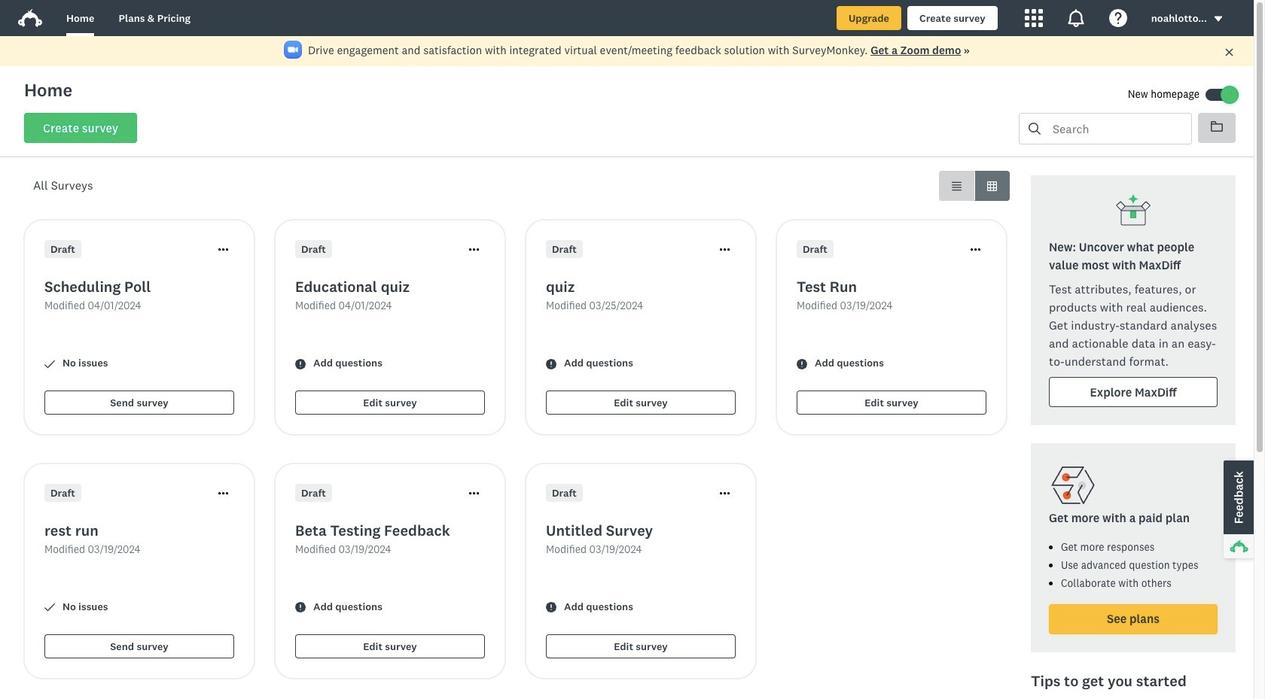 Task type: vqa. For each thing, say whether or not it's contained in the screenshot.
Max Diff icon
yes



Task type: describe. For each thing, give the bounding box(es) containing it.
no issues image
[[44, 603, 55, 613]]

help icon image
[[1109, 9, 1127, 27]]

max diff icon image
[[1115, 194, 1151, 230]]

2 brand logo image from the top
[[18, 9, 42, 27]]

search image
[[1029, 123, 1041, 135]]

notification center icon image
[[1067, 9, 1085, 27]]



Task type: locate. For each thing, give the bounding box(es) containing it.
group
[[939, 171, 1010, 201]]

brand logo image
[[18, 6, 42, 30], [18, 9, 42, 27]]

products icon image
[[1025, 9, 1043, 27], [1025, 9, 1043, 27]]

x image
[[1224, 47, 1234, 57]]

folders image
[[1211, 121, 1223, 132]]

1 warning image from the left
[[295, 359, 306, 369]]

warning image
[[295, 359, 306, 369], [797, 359, 807, 369]]

1 horizontal spatial warning image
[[797, 359, 807, 369]]

folders image
[[1211, 120, 1223, 133]]

Search text field
[[1041, 114, 1191, 144]]

response based pricing icon image
[[1049, 462, 1097, 510]]

0 horizontal spatial warning image
[[295, 359, 306, 369]]

no issues image
[[44, 359, 55, 369]]

search image
[[1029, 123, 1041, 135]]

2 warning image from the left
[[797, 359, 807, 369]]

dropdown arrow icon image
[[1213, 14, 1224, 24], [1214, 16, 1222, 22]]

warning image
[[546, 359, 556, 369], [295, 603, 306, 613], [546, 603, 556, 613]]

1 brand logo image from the top
[[18, 6, 42, 30]]



